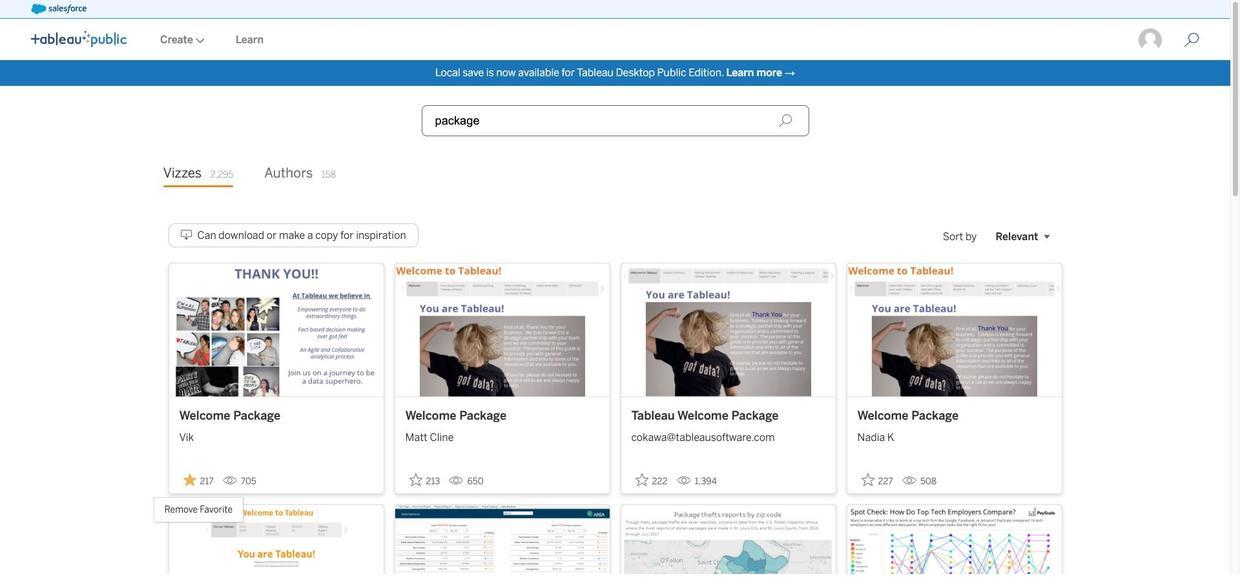Task type: vqa. For each thing, say whether or not it's contained in the screenshot.
1st Add Favorite button from the right
yes



Task type: describe. For each thing, give the bounding box(es) containing it.
add favorite image for first add favorite button from the right
[[862, 473, 875, 486]]

jacob.simon6557 image
[[1138, 27, 1164, 53]]

add favorite image
[[409, 473, 422, 486]]

remove favorite image
[[183, 473, 196, 486]]

create image
[[193, 38, 205, 43]]

go to search image
[[1169, 32, 1216, 48]]

salesforce logo image
[[31, 4, 86, 14]]



Task type: locate. For each thing, give the bounding box(es) containing it.
0 horizontal spatial add favorite button
[[406, 470, 444, 491]]

3 add favorite button from the left
[[858, 470, 898, 491]]

1 horizontal spatial add favorite button
[[632, 470, 672, 491]]

Remove Favorite button
[[179, 470, 218, 491]]

Search input field
[[422, 105, 809, 136]]

2 horizontal spatial add favorite button
[[858, 470, 898, 491]]

add favorite image for 2nd add favorite button from the right
[[636, 473, 648, 486]]

0 horizontal spatial add favorite image
[[636, 473, 648, 486]]

1 horizontal spatial add favorite image
[[862, 473, 875, 486]]

add favorite image
[[636, 473, 648, 486], [862, 473, 875, 486]]

logo image
[[31, 30, 127, 47]]

1 add favorite button from the left
[[406, 470, 444, 491]]

Add Favorite button
[[406, 470, 444, 491], [632, 470, 672, 491], [858, 470, 898, 491]]

2 add favorite button from the left
[[632, 470, 672, 491]]

1 add favorite image from the left
[[636, 473, 648, 486]]

workbook thumbnail image
[[169, 264, 384, 397], [395, 264, 610, 397], [621, 264, 836, 397], [848, 264, 1062, 397], [169, 505, 384, 574], [395, 505, 610, 574], [621, 505, 836, 574], [848, 505, 1062, 574]]

2 add favorite image from the left
[[862, 473, 875, 486]]

search image
[[778, 114, 793, 128]]



